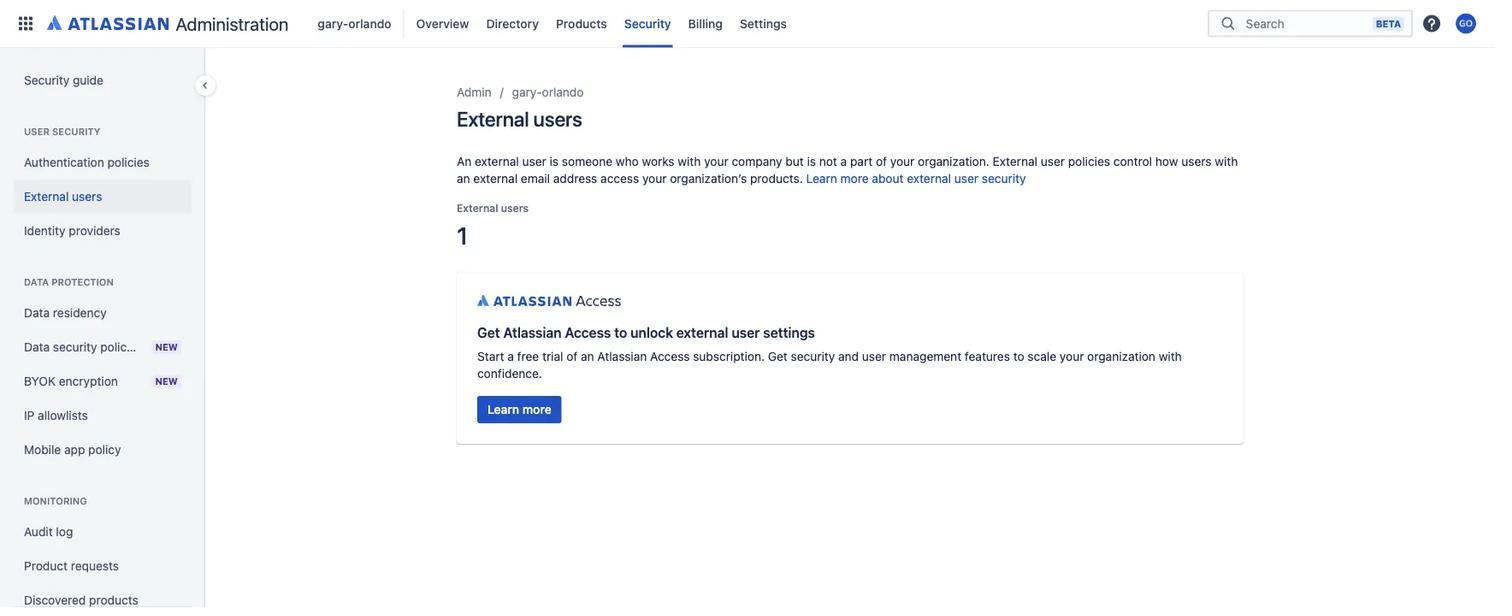 Task type: describe. For each thing, give the bounding box(es) containing it.
1 vertical spatial access
[[650, 349, 690, 364]]

external inside get atlassian access to unlock external user settings start a free trial of an atlassian access subscription. get security and user management features to scale your organization with confidence.
[[676, 325, 728, 341]]

data residency link
[[14, 296, 192, 330]]

1 vertical spatial atlassian
[[597, 349, 647, 364]]

allowlists
[[38, 408, 88, 423]]

unlock
[[630, 325, 673, 341]]

search icon image
[[1218, 15, 1239, 32]]

identity
[[24, 224, 65, 238]]

app
[[64, 443, 85, 457]]

gary- inside global navigation element
[[318, 16, 348, 30]]

1 vertical spatial to
[[1013, 349, 1024, 364]]

1 vertical spatial gary-
[[512, 85, 542, 99]]

discovered products link
[[14, 583, 192, 608]]

gary-orlando for the bottommost gary-orlando link
[[512, 85, 584, 99]]

an inside an external user is someone who works with your company but is not a part of your organization. external user policies control how users with an external email address access your organization's products.
[[457, 172, 470, 186]]

mobile app policy link
[[14, 433, 192, 467]]

product requests
[[24, 559, 119, 573]]

2 horizontal spatial with
[[1215, 154, 1238, 169]]

company
[[732, 154, 782, 169]]

ip allowlists
[[24, 408, 88, 423]]

user up subscription.
[[732, 325, 760, 341]]

1
[[457, 221, 468, 249]]

0 horizontal spatial to
[[614, 325, 627, 341]]

directory
[[486, 16, 539, 30]]

works
[[642, 154, 675, 169]]

identity providers
[[24, 224, 120, 238]]

settings link
[[735, 10, 792, 37]]

0 vertical spatial gary-orlando link
[[313, 10, 397, 37]]

subscription.
[[693, 349, 765, 364]]

your up "organization's"
[[704, 154, 729, 169]]

about
[[872, 172, 904, 186]]

administration
[[176, 13, 289, 34]]

external up identity
[[24, 189, 69, 204]]

a inside get atlassian access to unlock external user settings start a free trial of an atlassian access subscription. get security and user management features to scale your organization with confidence.
[[508, 349, 514, 364]]

1 is from the left
[[550, 154, 559, 169]]

users inside external users 1
[[501, 202, 529, 214]]

learn more button
[[477, 396, 562, 423]]

control
[[1114, 154, 1152, 169]]

overview
[[416, 16, 469, 30]]

users down authentication policies
[[72, 189, 102, 204]]

external inside external users 1
[[457, 202, 498, 214]]

0 vertical spatial access
[[565, 325, 611, 341]]

security link
[[619, 10, 676, 37]]

product requests link
[[14, 549, 192, 583]]

guide
[[73, 73, 103, 87]]

and
[[838, 349, 859, 364]]

policies inside an external user is someone who works with your company but is not a part of your organization. external user policies control how users with an external email address access your organization's products.
[[1068, 154, 1110, 169]]

access
[[601, 172, 639, 186]]

learn for learn more
[[488, 402, 519, 417]]

with inside get atlassian access to unlock external user settings start a free trial of an atlassian access subscription. get security and user management features to scale your organization with confidence.
[[1159, 349, 1182, 364]]

authentication policies link
[[14, 145, 192, 180]]

global navigation element
[[10, 0, 1208, 47]]

users up someone
[[533, 107, 582, 131]]

part
[[850, 154, 873, 169]]

management
[[889, 349, 962, 364]]

your inside get atlassian access to unlock external user settings start a free trial of an atlassian access subscription. get security and user management features to scale your organization with confidence.
[[1060, 349, 1084, 364]]

user up email at the left
[[522, 154, 546, 169]]

external right an
[[475, 154, 519, 169]]

authentication
[[24, 155, 104, 169]]

monitoring
[[24, 496, 87, 507]]

byok encryption
[[24, 374, 118, 388]]

byok
[[24, 374, 56, 388]]

learn more about external user security
[[806, 172, 1026, 186]]

confidence.
[[477, 367, 542, 381]]

security for security guide
[[24, 73, 69, 87]]

administration link
[[41, 10, 295, 37]]

external users 1
[[457, 202, 529, 249]]

policies down data residency link
[[100, 340, 142, 354]]

0 horizontal spatial get
[[477, 325, 500, 341]]

data protection
[[24, 277, 114, 288]]

requests
[[71, 559, 119, 573]]

start
[[477, 349, 504, 364]]

admin link
[[457, 82, 492, 103]]

atlassian access image
[[477, 295, 621, 306]]

audit log
[[24, 525, 73, 539]]

product
[[24, 559, 68, 573]]

1 horizontal spatial orlando
[[542, 85, 584, 99]]

organization
[[1087, 349, 1156, 364]]

new for data security policies
[[155, 342, 178, 353]]

residency
[[53, 306, 107, 320]]

data for data protection
[[24, 277, 49, 288]]

data for data security policies
[[24, 340, 50, 354]]

orlando inside global navigation element
[[348, 16, 391, 30]]

0 vertical spatial external users
[[457, 107, 582, 131]]

products link
[[551, 10, 612, 37]]

security for security
[[624, 16, 671, 30]]

admin
[[457, 85, 492, 99]]

how
[[1155, 154, 1178, 169]]

features
[[965, 349, 1010, 364]]

someone
[[562, 154, 613, 169]]

products
[[89, 593, 138, 607]]

but
[[785, 154, 804, 169]]

your down works
[[642, 172, 667, 186]]

mobile app policy
[[24, 443, 121, 457]]

settings
[[740, 16, 787, 30]]



Task type: vqa. For each thing, say whether or not it's contained in the screenshot.
external users 1
yes



Task type: locate. For each thing, give the bounding box(es) containing it.
security
[[52, 126, 100, 137], [982, 172, 1026, 186], [53, 340, 97, 354], [791, 349, 835, 364]]

1 data from the top
[[24, 277, 49, 288]]

policy
[[88, 443, 121, 457]]

learn more
[[488, 402, 551, 417]]

billing link
[[683, 10, 728, 37]]

1 horizontal spatial of
[[876, 154, 887, 169]]

data
[[24, 277, 49, 288], [24, 306, 50, 320], [24, 340, 50, 354]]

get down settings
[[768, 349, 788, 364]]

account image
[[1456, 13, 1476, 34]]

data security policies
[[24, 340, 142, 354]]

an
[[457, 172, 470, 186], [581, 349, 594, 364]]

1 vertical spatial get
[[768, 349, 788, 364]]

providers
[[69, 224, 120, 238]]

1 horizontal spatial to
[[1013, 349, 1024, 364]]

0 horizontal spatial with
[[678, 154, 701, 169]]

get atlassian access to unlock external user settings start a free trial of an atlassian access subscription. get security and user management features to scale your organization with confidence.
[[477, 325, 1182, 381]]

access down unlock
[[650, 349, 690, 364]]

1 vertical spatial external users
[[24, 189, 102, 204]]

users
[[533, 107, 582, 131], [1182, 154, 1212, 169], [72, 189, 102, 204], [501, 202, 529, 214]]

scale
[[1028, 349, 1057, 364]]

1 horizontal spatial learn
[[806, 172, 837, 186]]

access
[[565, 325, 611, 341], [650, 349, 690, 364]]

settings
[[763, 325, 815, 341]]

0 horizontal spatial of
[[566, 349, 578, 364]]

external left email at the left
[[473, 172, 518, 186]]

1 vertical spatial gary-orlando
[[512, 85, 584, 99]]

user left control
[[1041, 154, 1065, 169]]

users right how
[[1182, 154, 1212, 169]]

0 vertical spatial an
[[457, 172, 470, 186]]

0 horizontal spatial gary-
[[318, 16, 348, 30]]

orlando
[[348, 16, 391, 30], [542, 85, 584, 99]]

Search field
[[1241, 8, 1373, 39]]

get
[[477, 325, 500, 341], [768, 349, 788, 364]]

1 horizontal spatial atlassian
[[597, 349, 647, 364]]

new up ip allowlists link
[[155, 376, 178, 387]]

0 vertical spatial a
[[841, 154, 847, 169]]

is left "not"
[[807, 154, 816, 169]]

new for byok encryption
[[155, 376, 178, 387]]

1 horizontal spatial access
[[650, 349, 690, 364]]

user right and on the right of page
[[862, 349, 886, 364]]

2 vertical spatial data
[[24, 340, 50, 354]]

user
[[522, 154, 546, 169], [1041, 154, 1065, 169], [954, 172, 979, 186], [732, 325, 760, 341], [862, 349, 886, 364]]

products.
[[750, 172, 803, 186]]

1 vertical spatial orlando
[[542, 85, 584, 99]]

an down an
[[457, 172, 470, 186]]

to left unlock
[[614, 325, 627, 341]]

0 vertical spatial more
[[841, 172, 869, 186]]

a right "not"
[[841, 154, 847, 169]]

atlassian down unlock
[[597, 349, 647, 364]]

to left scale
[[1013, 349, 1024, 364]]

appswitcher icon image
[[15, 13, 36, 34]]

new down data residency link
[[155, 342, 178, 353]]

security left billing
[[624, 16, 671, 30]]

gary-orlando for topmost gary-orlando link
[[318, 16, 391, 30]]

security inside get atlassian access to unlock external user settings start a free trial of an atlassian access subscription. get security and user management features to scale your organization with confidence.
[[791, 349, 835, 364]]

ip
[[24, 408, 35, 423]]

of up 'about'
[[876, 154, 887, 169]]

1 vertical spatial an
[[581, 349, 594, 364]]

learn down confidence.
[[488, 402, 519, 417]]

protection
[[51, 277, 114, 288]]

identity providers link
[[14, 214, 192, 248]]

an external user is someone who works with your company but is not a part of your organization. external user policies control how users with an external email address access your organization's products.
[[457, 154, 1238, 186]]

security up authentication policies
[[52, 126, 100, 137]]

1 horizontal spatial more
[[841, 172, 869, 186]]

your right scale
[[1060, 349, 1084, 364]]

new
[[155, 342, 178, 353], [155, 376, 178, 387]]

data up data residency on the bottom left of the page
[[24, 277, 49, 288]]

more inside button
[[522, 402, 551, 417]]

0 horizontal spatial atlassian
[[503, 325, 562, 341]]

0 horizontal spatial access
[[565, 325, 611, 341]]

a up confidence.
[[508, 349, 514, 364]]

log
[[56, 525, 73, 539]]

security
[[624, 16, 671, 30], [24, 73, 69, 87]]

1 vertical spatial a
[[508, 349, 514, 364]]

0 vertical spatial atlassian
[[503, 325, 562, 341]]

overview link
[[411, 10, 474, 37]]

encryption
[[59, 374, 118, 388]]

1 vertical spatial security
[[24, 73, 69, 87]]

learn inside button
[[488, 402, 519, 417]]

discovered
[[24, 593, 86, 607]]

1 new from the top
[[155, 342, 178, 353]]

ip allowlists link
[[14, 399, 192, 433]]

of inside get atlassian access to unlock external user settings start a free trial of an atlassian access subscription. get security and user management features to scale your organization with confidence.
[[566, 349, 578, 364]]

users inside an external user is someone who works with your company but is not a part of your organization. external user policies control how users with an external email address access your organization's products.
[[1182, 154, 1212, 169]]

atlassian up free
[[503, 325, 562, 341]]

0 horizontal spatial an
[[457, 172, 470, 186]]

0 horizontal spatial external users
[[24, 189, 102, 204]]

1 vertical spatial data
[[24, 306, 50, 320]]

an right the trial
[[581, 349, 594, 364]]

1 horizontal spatial a
[[841, 154, 847, 169]]

with right how
[[1215, 154, 1238, 169]]

3 data from the top
[[24, 340, 50, 354]]

access down atlassian access image
[[565, 325, 611, 341]]

audit
[[24, 525, 53, 539]]

external users down authentication
[[24, 189, 102, 204]]

0 vertical spatial learn
[[806, 172, 837, 186]]

gary-
[[318, 16, 348, 30], [512, 85, 542, 99]]

1 horizontal spatial an
[[581, 349, 594, 364]]

more
[[841, 172, 869, 186], [522, 402, 551, 417]]

1 horizontal spatial with
[[1159, 349, 1182, 364]]

is up email at the left
[[550, 154, 559, 169]]

more for learn more about external user security
[[841, 172, 869, 186]]

to
[[614, 325, 627, 341], [1013, 349, 1024, 364]]

products
[[556, 16, 607, 30]]

1 vertical spatial gary-orlando link
[[512, 82, 584, 103]]

1 horizontal spatial external users
[[457, 107, 582, 131]]

policies inside 'link'
[[107, 155, 149, 169]]

0 horizontal spatial orlando
[[348, 16, 391, 30]]

directory link
[[481, 10, 544, 37]]

with right organization
[[1159, 349, 1182, 364]]

gary-orlando inside global navigation element
[[318, 16, 391, 30]]

1 horizontal spatial gary-
[[512, 85, 542, 99]]

1 vertical spatial learn
[[488, 402, 519, 417]]

0 vertical spatial security
[[624, 16, 671, 30]]

0 horizontal spatial learn
[[488, 402, 519, 417]]

atlassian image
[[47, 12, 169, 33], [47, 12, 169, 33]]

external
[[475, 154, 519, 169], [473, 172, 518, 186], [907, 172, 951, 186], [676, 325, 728, 341]]

gary-orlando
[[318, 16, 391, 30], [512, 85, 584, 99]]

1 horizontal spatial gary-orlando
[[512, 85, 584, 99]]

learn for learn more about external user security
[[806, 172, 837, 186]]

beta
[[1376, 18, 1401, 29]]

2 data from the top
[[24, 306, 50, 320]]

external down organization.
[[907, 172, 951, 186]]

security left guide
[[24, 73, 69, 87]]

security guide link
[[14, 63, 192, 98]]

user down organization.
[[954, 172, 979, 186]]

1 horizontal spatial security
[[624, 16, 671, 30]]

external right organization.
[[993, 154, 1038, 169]]

external users
[[457, 107, 582, 131], [24, 189, 102, 204]]

a inside an external user is someone who works with your company but is not a part of your organization. external user policies control how users with an external email address access your organization's products.
[[841, 154, 847, 169]]

0 vertical spatial orlando
[[348, 16, 391, 30]]

0 vertical spatial new
[[155, 342, 178, 353]]

0 horizontal spatial gary-orlando link
[[313, 10, 397, 37]]

external inside an external user is someone who works with your company but is not a part of your organization. external user policies control how users with an external email address access your organization's products.
[[993, 154, 1038, 169]]

learn
[[806, 172, 837, 186], [488, 402, 519, 417]]

external down the admin link
[[457, 107, 529, 131]]

a
[[841, 154, 847, 169], [508, 349, 514, 364]]

an
[[457, 154, 472, 169]]

external users down the admin link
[[457, 107, 582, 131]]

0 vertical spatial data
[[24, 277, 49, 288]]

organization.
[[918, 154, 990, 169]]

0 horizontal spatial more
[[522, 402, 551, 417]]

0 vertical spatial get
[[477, 325, 500, 341]]

free
[[517, 349, 539, 364]]

1 horizontal spatial is
[[807, 154, 816, 169]]

audit log link
[[14, 515, 192, 549]]

0 vertical spatial gary-orlando
[[318, 16, 391, 30]]

security guide
[[24, 73, 103, 87]]

email
[[521, 172, 550, 186]]

policies up the external users link
[[107, 155, 149, 169]]

0 horizontal spatial is
[[550, 154, 559, 169]]

data residency
[[24, 306, 107, 320]]

1 vertical spatial more
[[522, 402, 551, 417]]

data up the byok
[[24, 340, 50, 354]]

your up "learn more about external user security"
[[890, 154, 915, 169]]

external
[[457, 107, 529, 131], [993, 154, 1038, 169], [24, 189, 69, 204], [457, 202, 498, 214]]

mobile
[[24, 443, 61, 457]]

not
[[819, 154, 837, 169]]

1 vertical spatial of
[[566, 349, 578, 364]]

billing
[[688, 16, 723, 30]]

2 new from the top
[[155, 376, 178, 387]]

2 is from the left
[[807, 154, 816, 169]]

organization's
[[670, 172, 747, 186]]

of right the trial
[[566, 349, 578, 364]]

0 horizontal spatial security
[[24, 73, 69, 87]]

gary-orlando link
[[313, 10, 397, 37], [512, 82, 584, 103]]

address
[[553, 172, 597, 186]]

learn down "not"
[[806, 172, 837, 186]]

more down confidence.
[[522, 402, 551, 417]]

security up 'byok encryption'
[[53, 340, 97, 354]]

user
[[24, 126, 50, 137]]

users down email at the left
[[501, 202, 529, 214]]

learn more about external user security link
[[806, 172, 1026, 186]]

1 horizontal spatial get
[[768, 349, 788, 364]]

0 vertical spatial gary-
[[318, 16, 348, 30]]

external up 1
[[457, 202, 498, 214]]

is
[[550, 154, 559, 169], [807, 154, 816, 169]]

data for data residency
[[24, 306, 50, 320]]

1 horizontal spatial gary-orlando link
[[512, 82, 584, 103]]

with up "organization's"
[[678, 154, 701, 169]]

0 vertical spatial of
[[876, 154, 887, 169]]

security down organization.
[[982, 172, 1026, 186]]

an inside get atlassian access to unlock external user settings start a free trial of an atlassian access subscription. get security and user management features to scale your organization with confidence.
[[581, 349, 594, 364]]

security inside global navigation element
[[624, 16, 671, 30]]

external up subscription.
[[676, 325, 728, 341]]

help icon image
[[1422, 13, 1442, 34]]

user security
[[24, 126, 100, 137]]

administration banner
[[0, 0, 1495, 48]]

0 vertical spatial to
[[614, 325, 627, 341]]

security down settings
[[791, 349, 835, 364]]

more for learn more
[[522, 402, 551, 417]]

orlando left overview
[[348, 16, 391, 30]]

external users link
[[14, 180, 192, 214]]

orlando down products link
[[542, 85, 584, 99]]

0 horizontal spatial gary-orlando
[[318, 16, 391, 30]]

more down part
[[841, 172, 869, 186]]

discovered products
[[24, 593, 138, 607]]

trial
[[542, 349, 563, 364]]

who
[[616, 154, 639, 169]]

0 horizontal spatial a
[[508, 349, 514, 364]]

of inside an external user is someone who works with your company but is not a part of your organization. external user policies control how users with an external email address access your organization's products.
[[876, 154, 887, 169]]

get up start
[[477, 325, 500, 341]]

data left residency
[[24, 306, 50, 320]]

authentication policies
[[24, 155, 149, 169]]

1 vertical spatial new
[[155, 376, 178, 387]]

policies left control
[[1068, 154, 1110, 169]]



